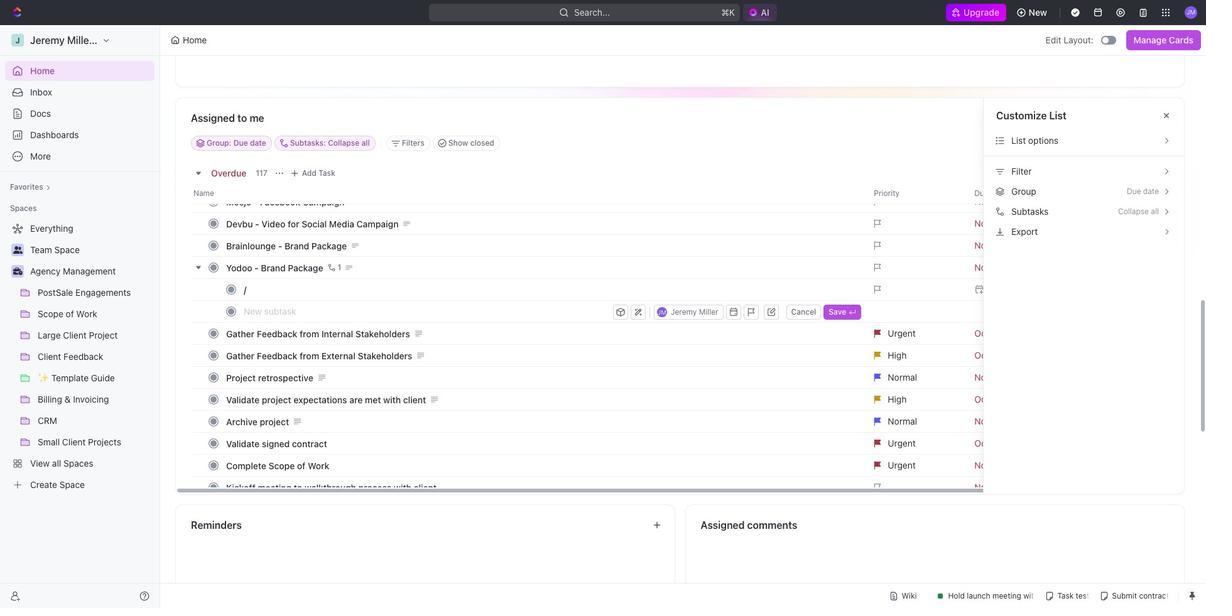 Task type: vqa. For each thing, say whether or not it's contained in the screenshot.
Feedback associated with External
yes



Task type: locate. For each thing, give the bounding box(es) containing it.
1 vertical spatial scope
[[269, 460, 295, 471]]

assigned
[[191, 112, 235, 124], [701, 520, 745, 531]]

due up 'collapse all'
[[1127, 187, 1141, 196]]

2 vertical spatial urgent
[[888, 460, 916, 471]]

assets
[[319, 174, 347, 185]]

work down postsale engagements
[[76, 308, 97, 319]]

normal for project retrospective
[[888, 372, 917, 383]]

external
[[322, 350, 356, 361]]

create space
[[30, 479, 85, 490]]

0 vertical spatial jeremy
[[30, 35, 65, 46]]

1 vertical spatial urgent
[[888, 438, 916, 449]]

0 vertical spatial brand
[[285, 240, 309, 251]]

1 vertical spatial customize
[[1126, 138, 1171, 148]]

0 vertical spatial from
[[300, 328, 319, 339]]

sidebar navigation
[[0, 25, 163, 608]]

⌘k
[[722, 7, 735, 18]]

project down scope of work link
[[89, 330, 118, 341]]

devbu - video for social media campaign
[[226, 218, 399, 229]]

1 vertical spatial normal button
[[867, 410, 967, 433]]

0 vertical spatial urgent
[[888, 328, 916, 339]]

project
[[262, 394, 291, 405], [260, 416, 289, 427]]

0 horizontal spatial work
[[76, 308, 97, 319]]

all for collapse all
[[1151, 207, 1159, 216]]

options
[[1028, 135, 1059, 146]]

upgrade link
[[946, 4, 1006, 21]]

1 horizontal spatial of
[[297, 460, 306, 471]]

package inside 'link'
[[312, 240, 347, 251]]

project up archive
[[226, 372, 256, 383]]

1 horizontal spatial project
[[226, 372, 256, 383]]

1 horizontal spatial scope
[[269, 460, 295, 471]]

- for meejo
[[254, 196, 258, 207]]

urgent button for validate signed contract
[[867, 432, 967, 455]]

feedfire
[[226, 174, 260, 185]]

client down large
[[38, 351, 61, 362]]

normal for archive project
[[888, 416, 917, 427]]

1 horizontal spatial customize
[[1126, 138, 1171, 148]]

collapse up export dropdown button
[[1118, 207, 1149, 216]]

brand down for
[[285, 240, 309, 251]]

date up browsedrive
[[250, 138, 266, 148]]

met
[[365, 394, 381, 405]]

from for external
[[300, 350, 319, 361]]

gather down /
[[226, 328, 255, 339]]

video
[[262, 218, 285, 229]]

date
[[250, 138, 266, 148], [1143, 187, 1159, 196], [991, 188, 1007, 198]]

tree
[[5, 219, 155, 495]]

0 horizontal spatial list
[[1012, 135, 1026, 146]]

- left 'logo'
[[280, 152, 284, 163]]

high button for gather feedback from external stakeholders
[[867, 344, 967, 367]]

1 vertical spatial space
[[60, 479, 85, 490]]

✨ template guide link
[[38, 368, 152, 388]]

cancel
[[791, 307, 816, 316]]

guide
[[91, 373, 115, 383]]

- up "yodoo - brand package"
[[278, 240, 282, 251]]

everything link
[[5, 219, 152, 239]]

project retrospective link
[[223, 368, 864, 387]]

jeremy left miller
[[671, 307, 697, 316]]

save
[[829, 307, 846, 316]]

1 horizontal spatial all
[[362, 138, 370, 148]]

feedback for external
[[257, 350, 297, 361]]

assigned for assigned comments
[[701, 520, 745, 531]]

1 vertical spatial stakeholders
[[358, 350, 412, 361]]

jeremy inside sidebar navigation
[[30, 35, 65, 46]]

package left 1 button
[[288, 262, 323, 273]]

from up gather feedback from external stakeholders
[[300, 328, 319, 339]]

project down project retrospective at the left of page
[[262, 394, 291, 405]]

of down contract
[[297, 460, 306, 471]]

1 horizontal spatial spaces
[[63, 458, 93, 469]]

1 vertical spatial all
[[1151, 207, 1159, 216]]

0 vertical spatial jm
[[1187, 8, 1196, 16]]

media
[[329, 218, 354, 229]]

expectations
[[294, 394, 347, 405]]

due date left group
[[975, 188, 1007, 198]]

0 horizontal spatial jeremy
[[30, 35, 65, 46]]

agency
[[30, 266, 60, 276]]

0 horizontal spatial customize
[[996, 110, 1047, 121]]

from down gather feedback from internal stakeholders
[[300, 350, 319, 361]]

0 horizontal spatial campaign
[[303, 196, 345, 207]]

archive project
[[226, 416, 289, 427]]

me
[[250, 112, 264, 124]]

spaces down favorites
[[10, 204, 37, 213]]

2 vertical spatial all
[[52, 458, 61, 469]]

large client project
[[38, 330, 118, 341]]

billing
[[38, 394, 62, 405]]

client up view all spaces link
[[62, 437, 86, 447]]

1 gather from the top
[[226, 328, 255, 339]]

- left video
[[255, 218, 259, 229]]

due left group
[[975, 188, 989, 198]]

validate up archive
[[226, 394, 260, 405]]

due date inside the due date dropdown button
[[975, 188, 1007, 198]]

overdue
[[211, 167, 246, 178]]

space down view all spaces link
[[60, 479, 85, 490]]

0 vertical spatial all
[[362, 138, 370, 148]]

validate
[[226, 394, 260, 405], [226, 438, 260, 449]]

1 horizontal spatial assigned
[[701, 520, 745, 531]]

social
[[302, 218, 327, 229]]

1 vertical spatial assigned
[[701, 520, 745, 531]]

tree inside sidebar navigation
[[5, 219, 155, 495]]

0 vertical spatial project
[[262, 394, 291, 405]]

validate project expectations are met with client link
[[223, 390, 864, 409]]

1 vertical spatial jeremy
[[671, 307, 697, 316]]

0 vertical spatial assigned
[[191, 112, 235, 124]]

1 from from the top
[[300, 328, 319, 339]]

agency management link
[[30, 261, 152, 281]]

0 vertical spatial validate
[[226, 394, 260, 405]]

0 vertical spatial of
[[66, 308, 74, 319]]

due up browsedrive
[[233, 138, 248, 148]]

0 vertical spatial collapse
[[328, 138, 360, 148]]

meejo - facebook campaign link
[[223, 193, 864, 211]]

0 vertical spatial work
[[76, 308, 97, 319]]

0 horizontal spatial assigned
[[191, 112, 235, 124]]

gather up project retrospective at the left of page
[[226, 350, 255, 361]]

validate for validate signed contract
[[226, 438, 260, 449]]

stakeholders for gather feedback from internal stakeholders
[[355, 328, 410, 339]]

✨ template guide
[[38, 373, 115, 383]]

2 gather from the top
[[226, 350, 255, 361]]

all for view all spaces
[[52, 458, 61, 469]]

date left group
[[991, 188, 1007, 198]]

/ link
[[241, 281, 864, 299]]

validate for validate project expectations are met with client
[[226, 394, 260, 405]]

stakeholders for gather feedback from external stakeholders
[[358, 350, 412, 361]]

1 vertical spatial client
[[38, 351, 61, 362]]

space
[[54, 244, 80, 255], [60, 479, 85, 490]]

1 high button from the top
[[867, 344, 967, 367]]

2 urgent button from the top
[[867, 432, 967, 455]]

2 high from the top
[[888, 394, 907, 405]]

collapse up design
[[328, 138, 360, 148]]

user group image
[[13, 246, 22, 254]]

1 normal from the top
[[888, 372, 917, 383]]

work down contract
[[308, 460, 329, 471]]

package for yodoo - brand package
[[288, 262, 323, 273]]

show
[[448, 138, 468, 148]]

stakeholders right internal
[[355, 328, 410, 339]]

- inside 'link'
[[278, 240, 282, 251]]

1 vertical spatial gather
[[226, 350, 255, 361]]

2 from from the top
[[300, 350, 319, 361]]

jm inside jm jeremy miller
[[658, 308, 667, 316]]

gather for gather feedback from internal stakeholders
[[226, 328, 255, 339]]

3 urgent button from the top
[[867, 454, 967, 477]]

customize inside button
[[1126, 138, 1171, 148]]

project up signed
[[260, 416, 289, 427]]

due inside dropdown button
[[975, 188, 989, 198]]

0 vertical spatial list
[[1050, 110, 1067, 121]]

0 vertical spatial high button
[[867, 344, 967, 367]]

scope inside sidebar navigation
[[38, 308, 63, 319]]

high for gather feedback from external stakeholders
[[888, 350, 907, 361]]

are
[[349, 394, 363, 405]]

jm left miller
[[658, 308, 667, 316]]

due date up 'collapse all'
[[1127, 187, 1159, 196]]

- right yodoo
[[255, 262, 259, 273]]

tree containing everything
[[5, 219, 155, 495]]

crm
[[38, 415, 57, 426]]

- for brainlounge
[[278, 240, 282, 251]]

campaign down assets
[[303, 196, 345, 207]]

117
[[256, 168, 268, 178]]

list up "search tasks..." text field
[[1050, 110, 1067, 121]]

signed
[[262, 438, 290, 449]]

0 vertical spatial normal button
[[867, 366, 967, 389]]

package for brainlounge - brand package
[[312, 240, 347, 251]]

1 vertical spatial normal
[[888, 416, 917, 427]]

client up client feedback
[[63, 330, 87, 341]]

urgent for complete scope of work
[[888, 460, 916, 471]]

0 vertical spatial normal
[[888, 372, 917, 383]]

feedback inside sidebar navigation
[[64, 351, 103, 362]]

assigned left comments
[[701, 520, 745, 531]]

jm
[[1187, 8, 1196, 16], [658, 308, 667, 316]]

list inside button
[[1012, 135, 1026, 146]]

customize for customize list
[[996, 110, 1047, 121]]

favorites
[[10, 182, 43, 192]]

validate signed contract
[[226, 438, 327, 449]]

0 vertical spatial project
[[89, 330, 118, 341]]

jeremy
[[30, 35, 65, 46], [671, 307, 697, 316]]

1 vertical spatial high
[[888, 394, 907, 405]]

1 high from the top
[[888, 350, 907, 361]]

campaign right "media"
[[357, 218, 399, 229]]

archive project link
[[223, 412, 864, 431]]

1 vertical spatial collapse
[[1118, 207, 1149, 216]]

client for small
[[62, 437, 86, 447]]

team space
[[30, 244, 80, 255]]

gather feedback from internal stakeholders
[[226, 328, 410, 339]]

brand inside brainlounge - brand package 'link'
[[285, 240, 309, 251]]

0 vertical spatial gather
[[226, 328, 255, 339]]

from for internal
[[300, 328, 319, 339]]

- for feedfire
[[263, 174, 267, 185]]

billing & invoicing link
[[38, 390, 152, 410]]

browsedrive
[[226, 152, 278, 163]]

0 horizontal spatial all
[[52, 458, 61, 469]]

0 vertical spatial customize
[[996, 110, 1047, 121]]

client
[[63, 330, 87, 341], [38, 351, 61, 362], [62, 437, 86, 447]]

from
[[300, 328, 319, 339], [300, 350, 319, 361]]

jm inside jm dropdown button
[[1187, 8, 1196, 16]]

1 vertical spatial work
[[308, 460, 329, 471]]

0 vertical spatial spaces
[[10, 204, 37, 213]]

high
[[888, 350, 907, 361], [888, 394, 907, 405]]

spaces down small client projects
[[63, 458, 93, 469]]

2 high button from the top
[[867, 388, 967, 411]]

postsale engagements link
[[38, 283, 152, 303]]

engagements
[[75, 287, 131, 298]]

normal
[[888, 372, 917, 383], [888, 416, 917, 427]]

group: due date
[[207, 138, 266, 148]]

- right meejo on the left
[[254, 196, 258, 207]]

list left options
[[1012, 135, 1026, 146]]

all inside sidebar navigation
[[52, 458, 61, 469]]

feedfire - advertising assets link
[[223, 171, 864, 189]]

1 horizontal spatial jm
[[1187, 8, 1196, 16]]

2 normal from the top
[[888, 416, 917, 427]]

high button for validate project expectations are met with client
[[867, 388, 967, 411]]

1 urgent from the top
[[888, 328, 916, 339]]

ai
[[761, 7, 770, 18]]

1 vertical spatial validate
[[226, 438, 260, 449]]

spaces inside view all spaces link
[[63, 458, 93, 469]]

normal button for project
[[867, 410, 967, 433]]

with
[[383, 394, 401, 405]]

0 vertical spatial client
[[63, 330, 87, 341]]

date up 'collapse all'
[[1143, 187, 1159, 196]]

collapse
[[328, 138, 360, 148], [1118, 207, 1149, 216]]

1 vertical spatial brand
[[261, 262, 286, 273]]

work inside tree
[[76, 308, 97, 319]]

0 horizontal spatial due date
[[975, 188, 1007, 198]]

0 horizontal spatial project
[[89, 330, 118, 341]]

large client project link
[[38, 325, 152, 346]]

1 horizontal spatial jeremy
[[671, 307, 697, 316]]

brand down the brainlounge - brand package on the left top of the page
[[261, 262, 286, 273]]

0 horizontal spatial scope
[[38, 308, 63, 319]]

1 vertical spatial spaces
[[63, 458, 93, 469]]

- for browsedrive
[[280, 152, 284, 163]]

date inside dropdown button
[[991, 188, 1007, 198]]

due date
[[1127, 187, 1159, 196], [975, 188, 1007, 198]]

0 horizontal spatial due
[[233, 138, 248, 148]]

group:
[[207, 138, 231, 148]]

0 horizontal spatial date
[[250, 138, 266, 148]]

0 horizontal spatial jm
[[658, 308, 667, 316]]

assigned up group:
[[191, 112, 235, 124]]

complete scope of work link
[[223, 456, 864, 475]]

business time image
[[13, 268, 22, 275]]

home inside sidebar navigation
[[30, 65, 55, 76]]

1 normal button from the top
[[867, 366, 967, 389]]

0 horizontal spatial home
[[30, 65, 55, 76]]

of up the large client project
[[66, 308, 74, 319]]

docs link
[[5, 104, 155, 124]]

scope down 'validate signed contract'
[[269, 460, 295, 471]]

design
[[309, 152, 338, 163]]

devbu - video for social media campaign link
[[223, 215, 864, 233]]

team space link
[[30, 240, 152, 260]]

ai button
[[743, 4, 777, 21]]

1 vertical spatial list
[[1012, 135, 1026, 146]]

2 horizontal spatial all
[[1151, 207, 1159, 216]]

jeremy right 'jeremy miller's workspace, ,' element
[[30, 35, 65, 46]]

0 vertical spatial package
[[312, 240, 347, 251]]

assigned comments
[[701, 520, 798, 531]]

1 horizontal spatial campaign
[[357, 218, 399, 229]]

create
[[30, 479, 57, 490]]

task
[[319, 168, 335, 178]]

stakeholders up with
[[358, 350, 412, 361]]

0 horizontal spatial collapse
[[328, 138, 360, 148]]

urgent for validate signed contract
[[888, 438, 916, 449]]

due
[[233, 138, 248, 148], [1127, 187, 1141, 196], [975, 188, 989, 198]]

stakeholders inside gather feedback from internal stakeholders link
[[355, 328, 410, 339]]

validate down archive
[[226, 438, 260, 449]]

1 horizontal spatial home
[[183, 35, 207, 45]]

customize for customize
[[1126, 138, 1171, 148]]

scope up large
[[38, 308, 63, 319]]

scope
[[38, 308, 63, 319], [269, 460, 295, 471]]

client feedback link
[[38, 347, 152, 367]]

1 vertical spatial campaign
[[357, 218, 399, 229]]

0 vertical spatial stakeholders
[[355, 328, 410, 339]]

1 urgent button from the top
[[867, 322, 967, 345]]

jm up cards
[[1187, 8, 1196, 16]]

space up agency management
[[54, 244, 80, 255]]

2 vertical spatial client
[[62, 437, 86, 447]]

package up 1 button
[[312, 240, 347, 251]]

1 vertical spatial project
[[260, 416, 289, 427]]

brand for yodoo
[[261, 262, 286, 273]]

1 vertical spatial jm
[[658, 308, 667, 316]]

1 horizontal spatial due
[[975, 188, 989, 198]]

1 validate from the top
[[226, 394, 260, 405]]

0 vertical spatial scope
[[38, 308, 63, 319]]

1 horizontal spatial date
[[991, 188, 1007, 198]]

template
[[51, 373, 89, 383]]

1 vertical spatial high button
[[867, 388, 967, 411]]

1 vertical spatial home
[[30, 65, 55, 76]]

customize list
[[996, 110, 1067, 121]]

2 validate from the top
[[226, 438, 260, 449]]

1 vertical spatial from
[[300, 350, 319, 361]]

meejo
[[226, 196, 251, 207]]

list options button
[[991, 131, 1177, 151]]

3 urgent from the top
[[888, 460, 916, 471]]

1 horizontal spatial collapse
[[1118, 207, 1149, 216]]

normal button for retrospective
[[867, 366, 967, 389]]

- right feedfire
[[263, 174, 267, 185]]

2 normal button from the top
[[867, 410, 967, 433]]

save button
[[824, 304, 861, 319]]

1 vertical spatial package
[[288, 262, 323, 273]]

stakeholders inside gather feedback from external stakeholders link
[[358, 350, 412, 361]]

2 urgent from the top
[[888, 438, 916, 449]]

New subtask text field
[[244, 301, 611, 321]]

more button
[[5, 146, 155, 167]]

1 vertical spatial project
[[226, 372, 256, 383]]

0 horizontal spatial of
[[66, 308, 74, 319]]

export button
[[991, 222, 1177, 242]]

0 vertical spatial space
[[54, 244, 80, 255]]

0 vertical spatial high
[[888, 350, 907, 361]]

project retrospective
[[226, 372, 313, 383]]



Task type: describe. For each thing, give the bounding box(es) containing it.
large
[[38, 330, 61, 341]]

search...
[[574, 7, 610, 18]]

add task
[[302, 168, 335, 178]]

list options
[[1012, 135, 1059, 146]]

1 vertical spatial of
[[297, 460, 306, 471]]

team
[[30, 244, 52, 255]]

subtasks:
[[290, 138, 326, 148]]

view all spaces link
[[5, 454, 152, 474]]

feedfire - advertising assets
[[226, 174, 347, 185]]

Search tasks... text field
[[994, 134, 1120, 153]]

small client projects link
[[38, 432, 152, 452]]

show closed
[[448, 138, 494, 148]]

cancel button
[[786, 304, 821, 319]]

brand for brainlounge
[[285, 240, 309, 251]]

gather feedback from external stakeholders
[[226, 350, 412, 361]]

0 vertical spatial campaign
[[303, 196, 345, 207]]

dashboards
[[30, 129, 79, 140]]

filter button
[[984, 161, 1184, 182]]

cards
[[1169, 35, 1194, 45]]

inbox link
[[5, 82, 155, 102]]

crm link
[[38, 411, 152, 431]]

1 button
[[326, 261, 343, 274]]

customize button
[[1123, 134, 1174, 152]]

layout:
[[1064, 35, 1094, 45]]

1 horizontal spatial work
[[308, 460, 329, 471]]

meejo - facebook campaign
[[226, 196, 345, 207]]

1
[[338, 263, 341, 272]]

advertising
[[269, 174, 316, 185]]

client
[[403, 394, 426, 405]]

closed
[[470, 138, 494, 148]]

space for team space
[[54, 244, 80, 255]]

devbu
[[226, 218, 253, 229]]

1 horizontal spatial list
[[1050, 110, 1067, 121]]

project for archive
[[260, 416, 289, 427]]

new button
[[1011, 3, 1055, 23]]

scope of work
[[38, 308, 97, 319]]

of inside tree
[[66, 308, 74, 319]]

create space link
[[5, 475, 152, 495]]

- for yodoo
[[255, 262, 259, 273]]

view
[[30, 458, 50, 469]]

complete
[[226, 460, 266, 471]]

0 horizontal spatial spaces
[[10, 204, 37, 213]]

client for large
[[63, 330, 87, 341]]

more
[[30, 151, 51, 161]]

export
[[1012, 226, 1038, 237]]

1 horizontal spatial due date
[[1127, 187, 1159, 196]]

feedback for internal
[[257, 328, 297, 339]]

name button
[[191, 183, 867, 204]]

/
[[244, 284, 246, 295]]

name
[[194, 188, 214, 198]]

home link
[[5, 61, 155, 81]]

gather for gather feedback from external stakeholders
[[226, 350, 255, 361]]

high for validate project expectations are met with client
[[888, 394, 907, 405]]

billing & invoicing
[[38, 394, 109, 405]]

brainlounge
[[226, 240, 276, 251]]

urgent button for complete scope of work
[[867, 454, 967, 477]]

yodoo
[[226, 262, 252, 273]]

add
[[302, 168, 317, 178]]

assigned to me
[[191, 112, 264, 124]]

management
[[63, 266, 116, 276]]

dashboards link
[[5, 125, 155, 145]]

retrospective
[[258, 372, 313, 383]]

facebook
[[260, 196, 300, 207]]

- for devbu
[[255, 218, 259, 229]]

assigned for assigned to me
[[191, 112, 235, 124]]

&
[[64, 394, 71, 405]]

2 horizontal spatial date
[[1143, 187, 1159, 196]]

workspace
[[104, 35, 156, 46]]

brainlounge - brand package link
[[223, 237, 864, 255]]

gather feedback from external stakeholders link
[[223, 347, 864, 365]]

jm for jm
[[1187, 8, 1196, 16]]

brainlounge - brand package
[[226, 240, 347, 251]]

new
[[1029, 7, 1047, 18]]

group
[[1012, 186, 1037, 197]]

export button
[[991, 222, 1177, 242]]

add task button
[[287, 166, 340, 181]]

j
[[15, 35, 20, 45]]

project inside tree
[[89, 330, 118, 341]]

invoicing
[[73, 394, 109, 405]]

validate signed contract link
[[223, 434, 864, 453]]

edit
[[1046, 35, 1062, 45]]

jm for jm jeremy miller
[[658, 308, 667, 316]]

jeremy miller's workspace, , element
[[11, 34, 24, 46]]

subtasks: collapse all
[[290, 138, 370, 148]]

2 horizontal spatial due
[[1127, 187, 1141, 196]]

project for validate
[[262, 394, 291, 405]]

0 vertical spatial home
[[183, 35, 207, 45]]

✨
[[38, 373, 49, 383]]

manage cards button
[[1126, 30, 1201, 50]]

logo
[[286, 152, 307, 163]]

space for create space
[[60, 479, 85, 490]]

miller
[[699, 307, 719, 316]]

show closed button
[[433, 136, 500, 151]]

small
[[38, 437, 60, 447]]

subtasks
[[1012, 206, 1049, 217]]



